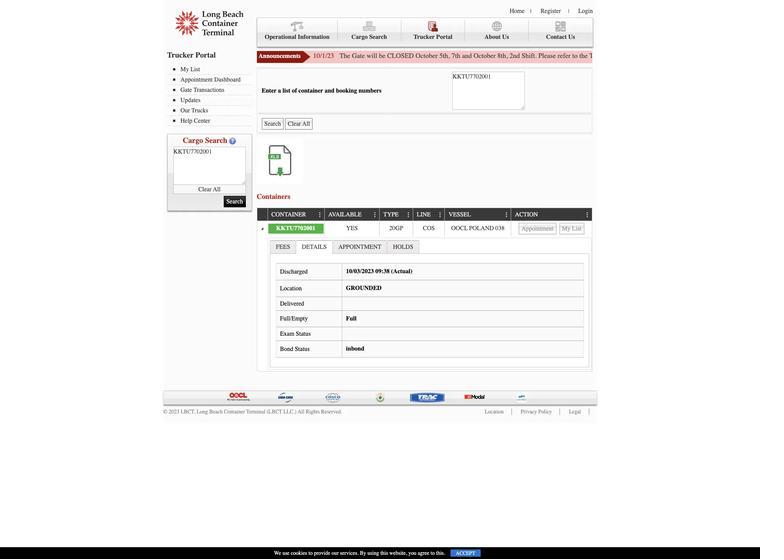 Task type: describe. For each thing, give the bounding box(es) containing it.
cos cell
[[413, 221, 445, 236]]

clear all
[[199, 186, 221, 193]]

2 | from the left
[[569, 8, 570, 14]]

yes
[[347, 225, 358, 232]]

inbond
[[346, 346, 365, 353]]

row group containing kktu7702001
[[257, 221, 592, 372]]

using
[[368, 550, 379, 557]]

available column header
[[325, 208, 380, 221]]

line column header
[[413, 208, 445, 221]]

contact us
[[547, 34, 576, 40]]

location inside tab list
[[280, 285, 302, 292]]

we
[[274, 550, 281, 557]]

(lbct
[[267, 409, 282, 416]]

Enter container numbers and/ or booking numbers. Press ESC to reset input box text field
[[453, 72, 525, 110]]

8th,
[[498, 52, 508, 60]]

edit column settings image for action
[[585, 212, 591, 218]]

oocl poland 038
[[452, 225, 505, 232]]

please
[[539, 52, 556, 60]]

the
[[340, 52, 350, 60]]

0 horizontal spatial search
[[205, 136, 228, 145]]

us for about us
[[503, 34, 509, 40]]

yes cell
[[325, 221, 380, 236]]

login
[[579, 8, 593, 14]]

kktu7702001
[[276, 225, 316, 232]]

my list appointment dashboard gate transactions updates our trucks help center
[[181, 66, 241, 124]]

1 vertical spatial cargo search
[[183, 136, 228, 145]]

action link
[[515, 208, 542, 221]]

0 horizontal spatial to
[[309, 550, 313, 557]]

appointment
[[181, 76, 213, 83]]

7th
[[452, 52, 461, 60]]

website,
[[390, 550, 407, 557]]

0 horizontal spatial trucker
[[167, 51, 194, 60]]

agree
[[418, 550, 430, 557]]

our
[[332, 550, 339, 557]]

fees
[[276, 244, 290, 250]]

1 horizontal spatial to
[[431, 550, 435, 557]]

available
[[329, 212, 362, 218]]

0 vertical spatial cargo search
[[352, 34, 387, 40]]

line link
[[417, 208, 435, 221]]

all inside button
[[213, 186, 221, 193]]

row containing kktu7702001
[[257, 221, 592, 236]]

portal inside menu bar
[[437, 34, 453, 40]]

1 horizontal spatial gate
[[352, 52, 365, 60]]

center
[[194, 118, 210, 124]]

further
[[678, 52, 697, 60]]

container
[[272, 212, 306, 218]]

accept
[[456, 551, 476, 557]]

rights
[[306, 409, 320, 416]]

oocl
[[452, 225, 468, 232]]

Enter container numbers and/ or booking numbers.  text field
[[173, 147, 246, 185]]

appointment
[[339, 244, 382, 250]]

updates
[[181, 97, 201, 104]]

0 horizontal spatial portal
[[196, 51, 216, 60]]

enter
[[262, 87, 277, 94]]

you
[[409, 550, 417, 557]]

register link
[[541, 8, 561, 14]]

delivered
[[280, 300, 304, 307]]

reserved.
[[321, 409, 343, 416]]

long
[[197, 409, 208, 416]]

1 the from the left
[[580, 52, 588, 60]]

container link
[[272, 208, 310, 221]]

llc.)
[[284, 409, 297, 416]]

tab list inside "row group"
[[268, 238, 592, 370]]

tree grid containing container
[[257, 208, 592, 372]]

grounded
[[346, 285, 382, 292]]

10/03/2023
[[346, 268, 374, 275]]

© 2023 lbct, long beach container terminal (lbct llc.) all rights reserved.
[[163, 409, 343, 416]]

this.
[[436, 550, 446, 557]]

container
[[224, 409, 245, 416]]

privacy
[[521, 409, 537, 416]]

type column header
[[380, 208, 413, 221]]

details tab
[[296, 240, 333, 254]]

(actual)
[[391, 268, 413, 275]]

2 october from the left
[[474, 52, 496, 60]]

exam
[[280, 331, 295, 338]]

edit column settings image for vessel
[[504, 212, 510, 218]]

about us link
[[465, 20, 529, 41]]

5th,
[[440, 52, 450, 60]]

kktu7702001 cell
[[268, 221, 325, 236]]

our trucks link
[[173, 107, 251, 114]]

cargo search link
[[338, 20, 402, 41]]

operational information
[[265, 34, 330, 40]]

trucks
[[192, 107, 208, 114]]

legal
[[569, 409, 582, 416]]

policy
[[539, 409, 552, 416]]

fees tab
[[270, 240, 296, 254]]

transactions
[[194, 87, 225, 93]]

operational
[[265, 34, 296, 40]]

edit column settings image for available
[[372, 212, 378, 218]]

20gp
[[390, 225, 404, 232]]

our
[[181, 107, 190, 114]]

1 horizontal spatial trucker
[[414, 34, 435, 40]]

2 horizontal spatial gate
[[608, 52, 621, 60]]

register
[[541, 8, 561, 14]]

about us
[[485, 34, 509, 40]]

operational information link
[[257, 20, 338, 41]]

truck
[[590, 52, 606, 60]]

dashboard
[[214, 76, 241, 83]]

accept button
[[451, 550, 481, 557]]

numbers
[[359, 87, 382, 94]]

a
[[278, 87, 281, 94]]

type link
[[384, 208, 403, 221]]

line
[[417, 212, 431, 218]]



Task type: locate. For each thing, give the bounding box(es) containing it.
trucker portal up the list
[[167, 51, 216, 60]]

status right exam
[[296, 331, 311, 338]]

0 vertical spatial menu bar
[[257, 18, 593, 47]]

1 edit column settings image from the left
[[372, 212, 378, 218]]

1 vertical spatial trucker
[[167, 51, 194, 60]]

closed
[[387, 52, 414, 60]]

edit column settings image inside vessel column header
[[504, 212, 510, 218]]

edit column settings image inside available column header
[[372, 212, 378, 218]]

bond
[[280, 346, 294, 353]]

appointment dashboard link
[[173, 76, 251, 83]]

vessel
[[449, 212, 471, 218]]

portal up my list link
[[196, 51, 216, 60]]

1 horizontal spatial edit column settings image
[[406, 212, 412, 218]]

october left 5th,
[[416, 52, 438, 60]]

0 horizontal spatial cargo search
[[183, 136, 228, 145]]

gate transactions link
[[173, 87, 251, 93]]

type
[[384, 212, 399, 218]]

| left "login" link
[[569, 8, 570, 14]]

portal up 5th,
[[437, 34, 453, 40]]

1 vertical spatial and
[[325, 87, 335, 94]]

gate right truck
[[608, 52, 621, 60]]

use
[[283, 550, 290, 557]]

edit column settings image inside action column header
[[585, 212, 591, 218]]

0 vertical spatial portal
[[437, 34, 453, 40]]

edit column settings image
[[317, 212, 323, 218], [406, 212, 412, 218], [504, 212, 510, 218]]

search
[[370, 34, 387, 40], [205, 136, 228, 145]]

holds tab
[[387, 240, 420, 254]]

legal link
[[569, 409, 582, 416]]

1 horizontal spatial menu bar
[[257, 18, 593, 47]]

0 horizontal spatial all
[[213, 186, 221, 193]]

2 horizontal spatial edit column settings image
[[585, 212, 591, 218]]

0 horizontal spatial for
[[669, 52, 677, 60]]

to left this.
[[431, 550, 435, 557]]

and
[[462, 52, 472, 60], [325, 87, 335, 94]]

1 vertical spatial location
[[485, 409, 504, 416]]

we use cookies to provide our services. by using this website, you agree to this.
[[274, 550, 446, 557]]

status
[[296, 331, 311, 338], [295, 346, 310, 353]]

1 horizontal spatial for
[[732, 52, 740, 60]]

for
[[669, 52, 677, 60], [732, 52, 740, 60]]

search down 'help center' link
[[205, 136, 228, 145]]

2 edit column settings image from the left
[[406, 212, 412, 218]]

0 vertical spatial and
[[462, 52, 472, 60]]

menu bar containing my list
[[167, 65, 255, 126]]

1 vertical spatial status
[[295, 346, 310, 353]]

vessel column header
[[445, 208, 511, 221]]

gate
[[352, 52, 365, 60], [608, 52, 621, 60], [181, 87, 192, 93]]

and left booking
[[325, 87, 335, 94]]

us inside about us link
[[503, 34, 509, 40]]

2023
[[169, 409, 180, 416]]

location link
[[485, 409, 504, 416]]

container column header
[[268, 208, 325, 221]]

information
[[298, 34, 330, 40]]

holds
[[393, 244, 414, 250]]

status for exam status
[[296, 331, 311, 338]]

0 horizontal spatial location
[[280, 285, 302, 292]]

cell
[[511, 221, 592, 236]]

edit column settings image for type
[[406, 212, 412, 218]]

2 for from the left
[[732, 52, 740, 60]]

help
[[181, 118, 193, 124]]

to right refer
[[573, 52, 578, 60]]

row
[[257, 208, 592, 221], [257, 221, 592, 236]]

contact us link
[[529, 20, 593, 41]]

terminal
[[246, 409, 266, 416]]

0 horizontal spatial menu bar
[[167, 65, 255, 126]]

1 vertical spatial portal
[[196, 51, 216, 60]]

enter a list of container and booking numbers
[[262, 87, 382, 94]]

to left provide
[[309, 550, 313, 557]]

3 edit column settings image from the left
[[504, 212, 510, 218]]

exam status
[[280, 331, 311, 338]]

0 vertical spatial all
[[213, 186, 221, 193]]

1 horizontal spatial location
[[485, 409, 504, 416]]

to
[[573, 52, 578, 60], [309, 550, 313, 557], [431, 550, 435, 557]]

1 vertical spatial cargo
[[183, 136, 203, 145]]

1 horizontal spatial october
[[474, 52, 496, 60]]

trucker up the my
[[167, 51, 194, 60]]

all right clear
[[213, 186, 221, 193]]

of
[[292, 87, 297, 94]]

row containing container
[[257, 208, 592, 221]]

october
[[416, 52, 438, 60], [474, 52, 496, 60]]

1 horizontal spatial search
[[370, 34, 387, 40]]

will
[[367, 52, 378, 60]]

cargo inside cargo search link
[[352, 34, 368, 40]]

row down line
[[257, 221, 592, 236]]

status for bond status
[[295, 346, 310, 353]]

0 vertical spatial location
[[280, 285, 302, 292]]

None submit
[[262, 118, 284, 130], [224, 196, 246, 208], [262, 118, 284, 130], [224, 196, 246, 208]]

1 vertical spatial menu bar
[[167, 65, 255, 126]]

for right page
[[669, 52, 677, 60]]

edit column settings image inside line "column header"
[[438, 212, 444, 218]]

poland
[[470, 225, 494, 232]]

| right home
[[531, 8, 532, 14]]

edit column settings image for line
[[438, 212, 444, 218]]

2 the from the left
[[741, 52, 750, 60]]

us inside contact us 'link'
[[569, 34, 576, 40]]

2 us from the left
[[569, 34, 576, 40]]

1 horizontal spatial the
[[741, 52, 750, 60]]

cookies
[[291, 550, 307, 557]]

search up be
[[370, 34, 387, 40]]

1 horizontal spatial cargo
[[352, 34, 368, 40]]

edit column settings image left line
[[406, 212, 412, 218]]

shift.
[[522, 52, 537, 60]]

1 us from the left
[[503, 34, 509, 40]]

web
[[641, 52, 652, 60]]

booking
[[336, 87, 357, 94]]

login link
[[579, 8, 593, 14]]

october left 8th,
[[474, 52, 496, 60]]

20gp cell
[[380, 221, 413, 236]]

beach
[[209, 409, 223, 416]]

home
[[510, 8, 525, 14]]

list
[[283, 87, 291, 94]]

1 vertical spatial trucker portal
[[167, 51, 216, 60]]

None button
[[285, 118, 313, 130], [519, 223, 557, 235], [560, 223, 585, 235], [285, 118, 313, 130], [519, 223, 557, 235], [560, 223, 585, 235]]

my list link
[[173, 66, 251, 73]]

trucker portal inside menu bar
[[414, 34, 453, 40]]

page
[[654, 52, 667, 60]]

gate inside the my list appointment dashboard gate transactions updates our trucks help center
[[181, 87, 192, 93]]

038
[[496, 225, 505, 232]]

and right 7th
[[462, 52, 472, 60]]

location up delivered
[[280, 285, 302, 292]]

the left truck
[[580, 52, 588, 60]]

1 october from the left
[[416, 52, 438, 60]]

0 horizontal spatial and
[[325, 87, 335, 94]]

1 | from the left
[[531, 8, 532, 14]]

be
[[379, 52, 386, 60]]

us right about in the right of the page
[[503, 34, 509, 40]]

row up the cos
[[257, 208, 592, 221]]

status right bond
[[295, 346, 310, 353]]

0 vertical spatial status
[[296, 331, 311, 338]]

cargo search down center at the left of the page
[[183, 136, 228, 145]]

cargo search
[[352, 34, 387, 40], [183, 136, 228, 145]]

0 vertical spatial search
[[370, 34, 387, 40]]

edit column settings image for container
[[317, 212, 323, 218]]

tab list
[[268, 238, 592, 370]]

1 for from the left
[[669, 52, 677, 60]]

row group
[[257, 221, 592, 372]]

3 edit column settings image from the left
[[585, 212, 591, 218]]

container
[[299, 87, 323, 94]]

1 row from the top
[[257, 208, 592, 221]]

gate up the updates
[[181, 87, 192, 93]]

2 edit column settings image from the left
[[438, 212, 444, 218]]

appointment tab
[[333, 240, 388, 254]]

1 horizontal spatial us
[[569, 34, 576, 40]]

cos
[[423, 225, 435, 232]]

oocl poland 038 cell
[[445, 221, 511, 236]]

1 horizontal spatial cargo search
[[352, 34, 387, 40]]

cargo search up will
[[352, 34, 387, 40]]

09:38
[[376, 268, 390, 275]]

10/1/23
[[313, 52, 334, 60]]

1 edit column settings image from the left
[[317, 212, 323, 218]]

0 horizontal spatial gate
[[181, 87, 192, 93]]

edit column settings image up 038
[[504, 212, 510, 218]]

2 row from the top
[[257, 221, 592, 236]]

all right llc.)
[[298, 409, 305, 416]]

clear
[[199, 186, 212, 193]]

2 horizontal spatial to
[[573, 52, 578, 60]]

1 horizontal spatial edit column settings image
[[438, 212, 444, 218]]

1 horizontal spatial |
[[569, 8, 570, 14]]

edit column settings image inside container column header
[[317, 212, 323, 218]]

edit column settings image inside 'type' column header
[[406, 212, 412, 218]]

0 vertical spatial trucker portal
[[414, 34, 453, 40]]

lbct,
[[181, 409, 195, 416]]

0 vertical spatial cargo
[[352, 34, 368, 40]]

for right details
[[732, 52, 740, 60]]

available link
[[329, 208, 366, 221]]

full
[[346, 315, 357, 322]]

details
[[712, 52, 730, 60]]

action column header
[[511, 208, 592, 221]]

bond status
[[280, 346, 310, 353]]

list
[[191, 66, 200, 73]]

the
[[580, 52, 588, 60], [741, 52, 750, 60]]

trucker portal
[[414, 34, 453, 40], [167, 51, 216, 60]]

the left wee
[[741, 52, 750, 60]]

discharged
[[280, 269, 308, 275]]

0 horizontal spatial edit column settings image
[[372, 212, 378, 218]]

0 horizontal spatial edit column settings image
[[317, 212, 323, 218]]

0 horizontal spatial cargo
[[183, 136, 203, 145]]

cargo down help
[[183, 136, 203, 145]]

1 vertical spatial search
[[205, 136, 228, 145]]

trucker portal up 5th,
[[414, 34, 453, 40]]

details
[[302, 244, 327, 250]]

0 horizontal spatial |
[[531, 8, 532, 14]]

tab list containing fees
[[268, 238, 592, 370]]

cargo up will
[[352, 34, 368, 40]]

1 horizontal spatial portal
[[437, 34, 453, 40]]

full/empty
[[280, 316, 308, 322]]

trucker portal link
[[402, 20, 465, 41]]

2 horizontal spatial edit column settings image
[[504, 212, 510, 218]]

menu bar containing operational information
[[257, 18, 593, 47]]

clear all button
[[173, 185, 246, 194]]

trucker up closed
[[414, 34, 435, 40]]

gate right the
[[352, 52, 365, 60]]

privacy policy link
[[521, 409, 552, 416]]

0 horizontal spatial us
[[503, 34, 509, 40]]

location left privacy
[[485, 409, 504, 416]]

0 vertical spatial trucker
[[414, 34, 435, 40]]

1 horizontal spatial trucker portal
[[414, 34, 453, 40]]

0 horizontal spatial october
[[416, 52, 438, 60]]

0 horizontal spatial trucker portal
[[167, 51, 216, 60]]

1 vertical spatial all
[[298, 409, 305, 416]]

refer
[[558, 52, 571, 60]]

edit column settings image
[[372, 212, 378, 218], [438, 212, 444, 218], [585, 212, 591, 218]]

us right the contact
[[569, 34, 576, 40]]

this
[[381, 550, 388, 557]]

edit column settings image left available
[[317, 212, 323, 218]]

1 horizontal spatial all
[[298, 409, 305, 416]]

hours
[[622, 52, 639, 60]]

us for contact us
[[569, 34, 576, 40]]

10/03/2023 09:38 (actual)
[[346, 268, 413, 275]]

1 horizontal spatial and
[[462, 52, 472, 60]]

menu bar
[[257, 18, 593, 47], [167, 65, 255, 126]]

gate
[[699, 52, 710, 60]]

0 horizontal spatial the
[[580, 52, 588, 60]]

tree grid
[[257, 208, 592, 372]]



Task type: vqa. For each thing, say whether or not it's contained in the screenshot.


